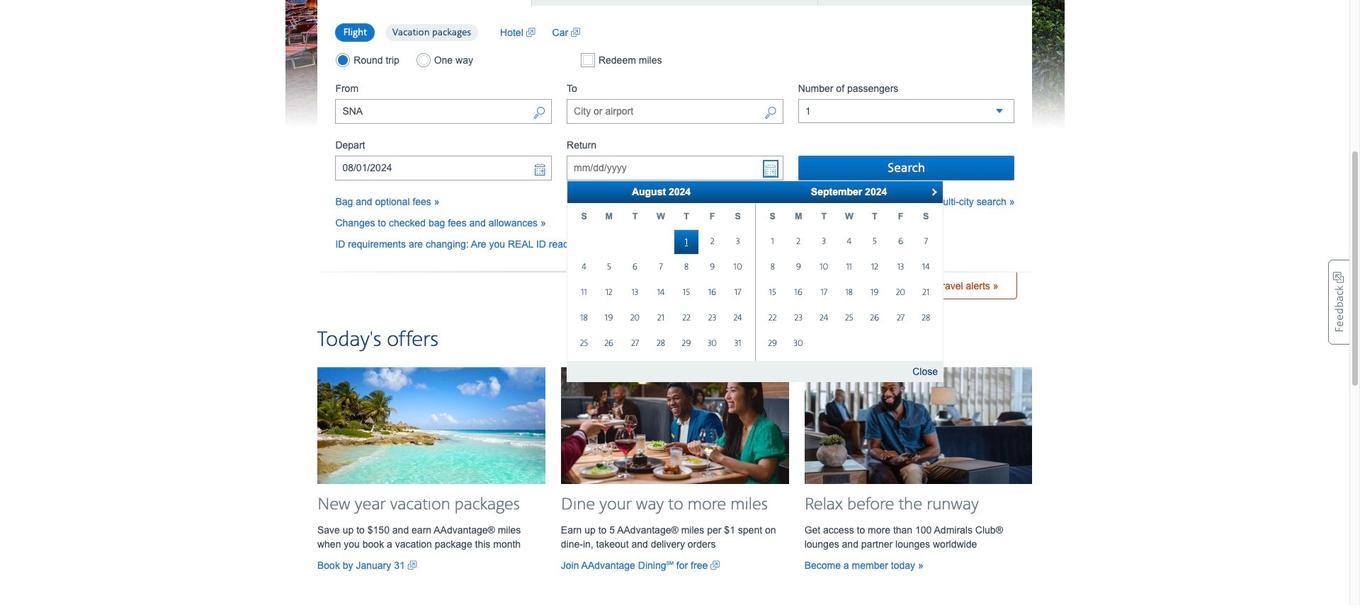 Task type: locate. For each thing, give the bounding box(es) containing it.
1 option group from the top
[[336, 22, 486, 42]]

City or airport text field
[[336, 99, 552, 124]]

tab
[[318, 0, 532, 6], [532, 0, 818, 5], [818, 0, 1033, 5]]

0 horizontal spatial newpage image
[[408, 559, 417, 573]]

option group
[[336, 22, 486, 42], [336, 53, 552, 67]]

tab list
[[318, 0, 1033, 6]]

0 vertical spatial option group
[[336, 22, 486, 42]]

2 tab from the left
[[532, 0, 818, 5]]

leave feedback, opens external site in new window image
[[1329, 260, 1350, 345]]

search image
[[765, 106, 777, 122]]

1 vertical spatial option group
[[336, 53, 552, 67]]

None submit
[[799, 156, 1015, 181]]

2 horizontal spatial newpage image
[[711, 559, 720, 573]]

newpage image
[[571, 25, 580, 39], [408, 559, 417, 573], [711, 559, 720, 573]]

3 tab from the left
[[818, 0, 1033, 5]]



Task type: vqa. For each thing, say whether or not it's contained in the screenshot.
B related to Terminal 1 Concourse B
no



Task type: describe. For each thing, give the bounding box(es) containing it.
City or airport text field
[[567, 99, 784, 124]]

mm/dd/yyyy text field
[[336, 156, 552, 181]]

1 tab from the left
[[318, 0, 532, 6]]

search image
[[533, 106, 546, 122]]

1 horizontal spatial newpage image
[[571, 25, 580, 39]]

mm/dd/yyyy text field
[[567, 156, 784, 181]]

book new destinations to europe. opens another site in a new window that may not meet accessibility guidelines. image
[[285, 0, 1065, 129]]

newpage image
[[526, 25, 536, 39]]

2 option group from the top
[[336, 53, 552, 67]]



